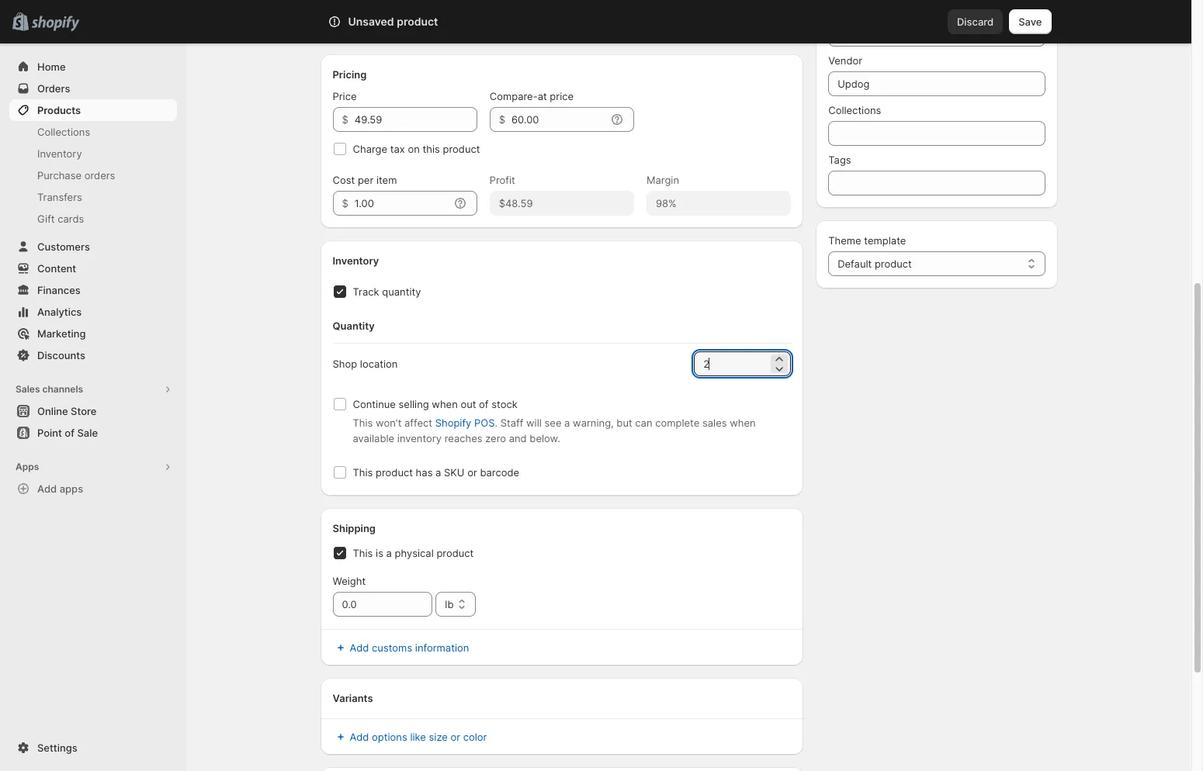 Task type: locate. For each thing, give the bounding box(es) containing it.
1 vertical spatial collections
[[37, 126, 90, 138]]

3 this from the top
[[353, 547, 373, 560]]

like
[[410, 731, 426, 744]]

1 horizontal spatial inventory
[[333, 255, 379, 267]]

Product type text field
[[828, 22, 1045, 47]]

0 vertical spatial when
[[432, 398, 458, 411]]

$ down 'cost'
[[342, 197, 348, 210]]

product left has
[[376, 466, 413, 479]]

add left apps
[[37, 483, 57, 495]]

0 vertical spatial of
[[479, 398, 489, 411]]

inventory up track
[[333, 255, 379, 267]]

Vendor text field
[[828, 71, 1045, 96]]

on
[[408, 143, 420, 155]]

add options like size or color button
[[323, 727, 496, 748]]

Cost per item text field
[[355, 191, 449, 216]]

compare-
[[490, 90, 538, 102]]

when
[[432, 398, 458, 411], [730, 417, 756, 429]]

$
[[342, 113, 348, 126], [499, 113, 505, 126], [342, 197, 348, 210]]

shopify
[[435, 417, 471, 429]]

marketing
[[37, 328, 86, 340]]

content
[[37, 262, 76, 275]]

this
[[353, 417, 373, 429], [353, 466, 373, 479], [353, 547, 373, 560]]

customs
[[372, 642, 412, 654]]

1 this from the top
[[353, 417, 373, 429]]

0 horizontal spatial of
[[65, 427, 74, 439]]

add customs information
[[350, 642, 469, 654]]

transfers link
[[9, 186, 177, 208]]

is
[[376, 547, 383, 560]]

2 this from the top
[[353, 466, 373, 479]]

0 horizontal spatial when
[[432, 398, 458, 411]]

has
[[416, 466, 433, 479]]

charge
[[353, 143, 387, 155]]

1 horizontal spatial when
[[730, 417, 756, 429]]

continue selling when out of stock
[[353, 398, 518, 411]]

online store link
[[9, 401, 177, 422]]

0 vertical spatial or
[[467, 466, 477, 479]]

of right the out
[[479, 398, 489, 411]]

point of sale button
[[0, 422, 186, 444]]

see
[[544, 417, 562, 429]]

product right physical
[[437, 547, 474, 560]]

channels
[[42, 383, 83, 395]]

1 vertical spatial of
[[65, 427, 74, 439]]

staff
[[500, 417, 523, 429]]

purchase orders link
[[9, 165, 177, 186]]

price
[[333, 90, 357, 102]]

quantity
[[382, 286, 421, 298]]

product right unsaved
[[397, 15, 438, 28]]

home
[[37, 61, 66, 73]]

1 horizontal spatial a
[[435, 466, 441, 479]]

this is a physical product
[[353, 547, 474, 560]]

discard
[[957, 16, 994, 28]]

gift
[[37, 213, 55, 225]]

gift cards link
[[9, 208, 177, 230]]

track
[[353, 286, 379, 298]]

can
[[635, 417, 652, 429]]

this up available
[[353, 417, 373, 429]]

compare-at price
[[490, 90, 574, 102]]

1 vertical spatial add
[[350, 642, 369, 654]]

this left is
[[353, 547, 373, 560]]

when right the sales
[[730, 417, 756, 429]]

add for add apps
[[37, 483, 57, 495]]

search button
[[371, 9, 821, 34]]

affect
[[404, 417, 432, 429]]

or inside add options like size or color button
[[451, 731, 460, 744]]

a right see
[[564, 417, 570, 429]]

cost per item
[[333, 174, 397, 186]]

analytics link
[[9, 301, 177, 323]]

zero
[[485, 432, 506, 445]]

this for this is a physical product
[[353, 547, 373, 560]]

sales channels button
[[9, 379, 177, 401]]

item
[[376, 174, 397, 186]]

1 horizontal spatial collections
[[828, 104, 881, 116]]

collections down "products"
[[37, 126, 90, 138]]

analytics
[[37, 306, 82, 318]]

add left options at the left of page
[[350, 731, 369, 744]]

this won't affect shopify pos
[[353, 417, 495, 429]]

.
[[495, 417, 498, 429]]

0 vertical spatial inventory
[[37, 147, 82, 160]]

apps button
[[9, 456, 177, 478]]

2 vertical spatial a
[[386, 547, 392, 560]]

add apps button
[[9, 478, 177, 500]]

or right sku
[[467, 466, 477, 479]]

1 vertical spatial or
[[451, 731, 460, 744]]

complete
[[655, 417, 700, 429]]

transfers
[[37, 191, 82, 203]]

None number field
[[694, 352, 768, 376]]

options
[[372, 731, 407, 744]]

discounts
[[37, 349, 85, 362]]

inventory up purchase
[[37, 147, 82, 160]]

inventory
[[37, 147, 82, 160], [333, 255, 379, 267]]

settings link
[[9, 737, 177, 759]]

tax
[[390, 143, 405, 155]]

variants
[[333, 692, 373, 705]]

apps
[[16, 461, 39, 473]]

of left sale at the left bottom
[[65, 427, 74, 439]]

pricing
[[333, 68, 367, 81]]

add inside add customs information button
[[350, 642, 369, 654]]

0 horizontal spatial inventory
[[37, 147, 82, 160]]

product down template
[[875, 258, 912, 270]]

1 vertical spatial when
[[730, 417, 756, 429]]

add inside add options like size or color button
[[350, 731, 369, 744]]

selling
[[399, 398, 429, 411]]

shopify pos link
[[435, 417, 495, 429]]

lb
[[445, 598, 454, 611]]

sales channels
[[16, 383, 83, 395]]

2 vertical spatial this
[[353, 547, 373, 560]]

add customs information button
[[323, 637, 800, 659]]

2 horizontal spatial a
[[564, 417, 570, 429]]

collections down vendor
[[828, 104, 881, 116]]

collections
[[828, 104, 881, 116], [37, 126, 90, 138]]

a right has
[[435, 466, 441, 479]]

or right size
[[451, 731, 460, 744]]

$ down compare-
[[499, 113, 505, 126]]

2 vertical spatial add
[[350, 731, 369, 744]]

1 horizontal spatial or
[[467, 466, 477, 479]]

below.
[[530, 432, 560, 445]]

add for add options like size or color
[[350, 731, 369, 744]]

gift cards
[[37, 213, 84, 225]]

0 horizontal spatial a
[[386, 547, 392, 560]]

point of sale
[[37, 427, 98, 439]]

1 horizontal spatial of
[[479, 398, 489, 411]]

this down available
[[353, 466, 373, 479]]

online
[[37, 405, 68, 418]]

1 vertical spatial inventory
[[333, 255, 379, 267]]

theme
[[828, 234, 861, 247]]

discard button
[[948, 9, 1003, 34]]

track quantity
[[353, 286, 421, 298]]

0 vertical spatial a
[[564, 417, 570, 429]]

add left the customs
[[350, 642, 369, 654]]

0 horizontal spatial collections
[[37, 126, 90, 138]]

template
[[864, 234, 906, 247]]

0 vertical spatial this
[[353, 417, 373, 429]]

add inside add apps "button"
[[37, 483, 57, 495]]

when up shopify
[[432, 398, 458, 411]]

stock
[[491, 398, 518, 411]]

0 vertical spatial add
[[37, 483, 57, 495]]

a right is
[[386, 547, 392, 560]]

$ down the price
[[342, 113, 348, 126]]

0 horizontal spatial or
[[451, 731, 460, 744]]

product for unsaved product
[[397, 15, 438, 28]]

cost
[[333, 174, 355, 186]]

1 vertical spatial this
[[353, 466, 373, 479]]

this for this won't affect shopify pos
[[353, 417, 373, 429]]

pos
[[474, 417, 495, 429]]

sales
[[702, 417, 727, 429]]



Task type: describe. For each thing, give the bounding box(es) containing it.
finances
[[37, 284, 81, 296]]

content link
[[9, 258, 177, 279]]

Collections text field
[[828, 121, 1045, 146]]

$ for price
[[342, 113, 348, 126]]

a inside . staff will see a warning, but can complete sales when available inventory reaches zero and below.
[[564, 417, 570, 429]]

vendor
[[828, 54, 862, 67]]

1 vertical spatial a
[[435, 466, 441, 479]]

size
[[429, 731, 448, 744]]

but
[[617, 417, 632, 429]]

unsaved
[[348, 15, 394, 28]]

shop
[[333, 358, 357, 370]]

purchase
[[37, 169, 82, 182]]

$ for compare-at price
[[499, 113, 505, 126]]

per
[[358, 174, 374, 186]]

0 vertical spatial collections
[[828, 104, 881, 116]]

profit
[[490, 174, 515, 186]]

weight
[[333, 575, 366, 588]]

inventory link
[[9, 143, 177, 165]]

add options like size or color
[[350, 731, 487, 744]]

default
[[838, 258, 872, 270]]

inventory
[[397, 432, 442, 445]]

settings
[[37, 742, 77, 754]]

. staff will see a warning, but can complete sales when available inventory reaches zero and below.
[[353, 417, 756, 445]]

location
[[360, 358, 398, 370]]

home link
[[9, 56, 177, 78]]

reaches
[[445, 432, 482, 445]]

sale
[[77, 427, 98, 439]]

continue
[[353, 398, 396, 411]]

purchase orders
[[37, 169, 115, 182]]

Tags text field
[[828, 171, 1045, 196]]

store
[[71, 405, 97, 418]]

inventory inside inventory link
[[37, 147, 82, 160]]

customers
[[37, 241, 90, 253]]

quantity
[[333, 320, 375, 332]]

product right this
[[443, 143, 480, 155]]

product for default product
[[875, 258, 912, 270]]

shipping
[[333, 522, 376, 535]]

product for this product has a sku or barcode
[[376, 466, 413, 479]]

and
[[509, 432, 527, 445]]

orders
[[84, 169, 115, 182]]

at
[[538, 90, 547, 102]]

default product
[[838, 258, 912, 270]]

Price text field
[[355, 107, 477, 132]]

charge tax on this product
[[353, 143, 480, 155]]

barcode
[[480, 466, 519, 479]]

available
[[353, 432, 394, 445]]

collections link
[[9, 121, 177, 143]]

Compare-at price text field
[[512, 107, 606, 132]]

shopify image
[[31, 16, 79, 32]]

will
[[526, 417, 542, 429]]

this
[[423, 143, 440, 155]]

when inside . staff will see a warning, but can complete sales when available inventory reaches zero and below.
[[730, 417, 756, 429]]

cards
[[58, 213, 84, 225]]

won't
[[376, 417, 402, 429]]

price
[[550, 90, 574, 102]]

this for this product has a sku or barcode
[[353, 466, 373, 479]]

of inside button
[[65, 427, 74, 439]]

orders link
[[9, 78, 177, 99]]

Profit text field
[[490, 191, 634, 216]]

margin
[[647, 174, 679, 186]]

add for add customs information
[[350, 642, 369, 654]]

marketing link
[[9, 323, 177, 345]]

finances link
[[9, 279, 177, 301]]

color
[[463, 731, 487, 744]]

$ for cost per item
[[342, 197, 348, 210]]

this product has a sku or barcode
[[353, 466, 519, 479]]

point
[[37, 427, 62, 439]]

apps
[[60, 483, 83, 495]]

customers link
[[9, 236, 177, 258]]

tags
[[828, 154, 851, 166]]

Weight text field
[[333, 592, 433, 617]]

unsaved product
[[348, 15, 438, 28]]

shop location
[[333, 358, 398, 370]]

sales
[[16, 383, 40, 395]]

search
[[396, 16, 429, 28]]

physical
[[395, 547, 434, 560]]

point of sale link
[[9, 422, 177, 444]]

sku
[[444, 466, 465, 479]]

products link
[[9, 99, 177, 121]]

add apps
[[37, 483, 83, 495]]

products
[[37, 104, 81, 116]]

Margin text field
[[647, 191, 791, 216]]

save
[[1019, 16, 1042, 28]]

save button
[[1009, 9, 1051, 34]]



Task type: vqa. For each thing, say whether or not it's contained in the screenshot.
available
yes



